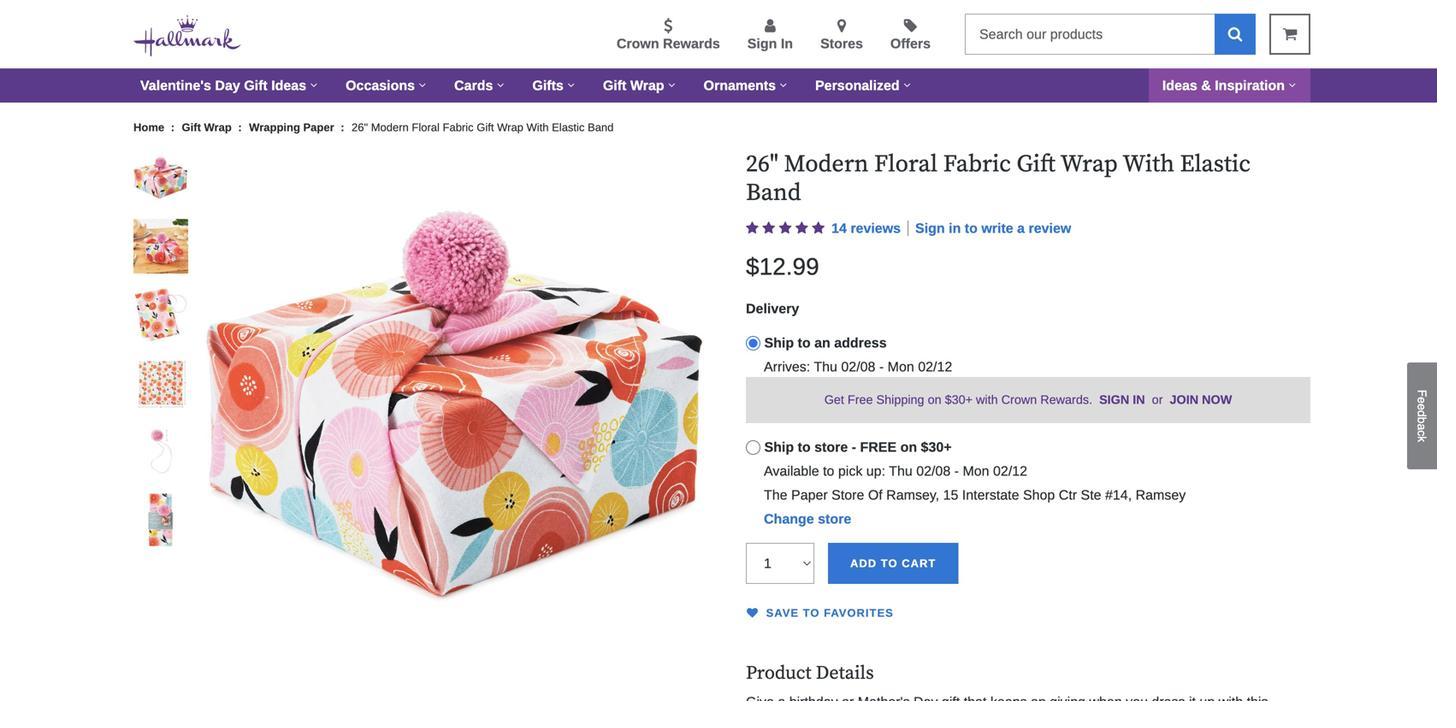 Task type: locate. For each thing, give the bounding box(es) containing it.
1 horizontal spatial mon
[[963, 464, 990, 479]]

0 horizontal spatial mon
[[888, 360, 915, 375]]

gift up review
[[1017, 150, 1056, 180]]

0 vertical spatial with
[[527, 121, 549, 134]]

mon
[[888, 360, 915, 375], [963, 464, 990, 479]]

sign right 'reviews'
[[916, 221, 945, 236]]

band up $12.99
[[746, 179, 802, 208]]

to left write
[[965, 221, 978, 236]]

e
[[1416, 397, 1430, 404], [1416, 404, 1430, 411]]

e up b
[[1416, 404, 1430, 411]]

#14,
[[1106, 488, 1132, 503]]

02/08 down address
[[842, 360, 876, 375]]

$30+ left with
[[945, 393, 973, 407]]

1 horizontal spatial sign
[[916, 221, 945, 236]]

fabric up the sign in to write a review link
[[944, 150, 1012, 180]]

ideas & inspiration
[[1163, 78, 1285, 93]]

valentine's day gift ideas link
[[127, 68, 332, 103]]

0 vertical spatial sign
[[748, 36, 777, 51]]

paper inside ship to store - free on $30+ available to pick up: thu 02/08 - mon 02/12 the paper store of ramsey, 15 interstate shop ctr ste #14, ramsey change store
[[792, 488, 828, 503]]

fabric inside 26" modern floral fabric gift wrap with elastic band
[[944, 150, 1012, 180]]

$30+ up 15
[[921, 440, 952, 455]]

crown inside menu
[[617, 36, 660, 51]]

review
[[1029, 221, 1072, 236]]

02/08 up 15
[[917, 464, 951, 479]]

26" modern floral fabric gift wrap with elastic band down cards link
[[352, 121, 614, 134]]

26" modern floral fabric gift wrap with elastic band up write
[[746, 150, 1251, 208]]

home
[[134, 121, 168, 134]]

0 vertical spatial thu
[[814, 360, 838, 375]]

modern up 14
[[784, 150, 869, 180]]

paper right wrapping on the top left of page
[[303, 121, 334, 134]]

0 vertical spatial paper
[[303, 121, 334, 134]]

ship up available
[[765, 440, 794, 455]]

a inside region
[[1018, 221, 1025, 236]]

heart image
[[746, 608, 763, 619]]

1 vertical spatial 02/08
[[917, 464, 951, 479]]

None radio
[[746, 337, 761, 351]]

1 horizontal spatial modern
[[784, 150, 869, 180]]

shopping cart image
[[1283, 26, 1298, 42]]

the
[[764, 488, 788, 503]]

1 vertical spatial a
[[1416, 424, 1430, 431]]

address
[[835, 336, 887, 351]]

fabric
[[443, 121, 474, 134], [944, 150, 1012, 180]]

store down "store"
[[818, 512, 852, 527]]

on right "free"
[[901, 440, 918, 455]]

on right shipping
[[928, 393, 942, 407]]

1 ship from the top
[[765, 336, 794, 351]]

save to favorites link
[[746, 601, 894, 629]]

sign in link
[[748, 18, 793, 54], [1100, 393, 1146, 407]]

paper
[[303, 121, 334, 134], [792, 488, 828, 503]]

sign up ornaments link
[[748, 36, 777, 51]]

0 horizontal spatial sign in link
[[748, 18, 793, 54]]

1 horizontal spatial gift wrap link
[[590, 68, 690, 103]]

shop
[[1024, 488, 1056, 503]]

icon image
[[746, 222, 759, 236], [763, 222, 776, 236], [779, 222, 792, 236], [796, 222, 809, 236], [812, 222, 825, 236]]

gift right the home link
[[182, 121, 201, 134]]

1 vertical spatial modern
[[784, 150, 869, 180]]

-
[[880, 360, 884, 375], [852, 440, 857, 455], [955, 464, 959, 479]]

1 vertical spatial gift wrap
[[182, 121, 232, 134]]

1 horizontal spatial sign in link
[[1100, 393, 1146, 407]]

crown inside the 26" modern floral fabric gift wrap with elastic band region
[[1002, 393, 1037, 407]]

0 vertical spatial 02/08
[[842, 360, 876, 375]]

a right write
[[1018, 221, 1025, 236]]

to up available
[[798, 440, 811, 455]]

product details
[[746, 662, 874, 686]]

a
[[1018, 221, 1025, 236], [1416, 424, 1430, 431]]

an
[[815, 336, 831, 351]]

store up the pick
[[815, 440, 848, 455]]

in left the or
[[1133, 393, 1146, 407]]

sign left the or
[[1100, 393, 1130, 407]]

1 vertical spatial $30+
[[921, 440, 952, 455]]

1 vertical spatial elastic
[[1181, 150, 1251, 180]]

ramsey
[[1136, 488, 1186, 503]]

wrap up review
[[1061, 150, 1118, 180]]

ship for ship to store - free on $30+ available to pick up: thu 02/08 - mon 02/12 the paper store of ramsey, 15 interstate shop ctr ste #14, ramsey change store
[[765, 440, 794, 455]]

now
[[1203, 393, 1233, 407]]

1 horizontal spatial paper
[[792, 488, 828, 503]]

1 vertical spatial -
[[852, 440, 857, 455]]

sign in to write a review
[[916, 221, 1072, 236]]

ship inside ship to an address arrives: thu 02/08 - mon 02/12
[[765, 336, 794, 351]]

0 horizontal spatial with
[[527, 121, 549, 134]]

26" inside 26" modern floral fabric gift wrap with elastic band
[[746, 150, 779, 180]]

in left write
[[949, 221, 961, 236]]

1 vertical spatial sign in link
[[1100, 393, 1146, 407]]

menu containing crown rewards
[[269, 15, 952, 54]]

none radio inside the 26" modern floral fabric gift wrap with elastic band region
[[746, 337, 761, 351]]

crown rewards
[[617, 36, 720, 51]]

sign in link left the or
[[1100, 393, 1146, 407]]

0 vertical spatial a
[[1018, 221, 1025, 236]]

store
[[815, 440, 848, 455], [818, 512, 852, 527]]

0 horizontal spatial on
[[901, 440, 918, 455]]

1 vertical spatial 26"
[[746, 150, 779, 180]]

menu bar
[[127, 68, 1311, 103]]

2 horizontal spatial in
[[1133, 393, 1146, 407]]

ship up arrives:
[[765, 336, 794, 351]]

ship
[[765, 336, 794, 351], [765, 440, 794, 455]]

0 vertical spatial on
[[928, 393, 942, 407]]

menu bar inside banner
[[127, 68, 1311, 103]]

1 horizontal spatial -
[[880, 360, 884, 375]]

floral down 'occasions' link
[[412, 121, 440, 134]]

0 vertical spatial gift wrap
[[603, 78, 665, 93]]

0 horizontal spatial crown
[[617, 36, 660, 51]]

14
[[832, 221, 847, 236]]

elastic down gifts link
[[552, 121, 585, 134]]

$30+
[[945, 393, 973, 407], [921, 440, 952, 455]]

1 horizontal spatial 02/08
[[917, 464, 951, 479]]

gift wrap inside banner
[[603, 78, 665, 93]]

gift wrap
[[603, 78, 665, 93], [182, 121, 232, 134]]

f e e d b a c k
[[1416, 390, 1430, 443]]

0 vertical spatial in
[[781, 36, 793, 51]]

1 vertical spatial ship
[[765, 440, 794, 455]]

interstate
[[963, 488, 1020, 503]]

gift wrap down crown rewards
[[603, 78, 665, 93]]

1 vertical spatial mon
[[963, 464, 990, 479]]

2 ship from the top
[[765, 440, 794, 455]]

0 horizontal spatial -
[[852, 440, 857, 455]]

banner
[[0, 0, 1438, 103]]

1 vertical spatial with
[[1123, 150, 1175, 180]]

1 horizontal spatial crown
[[1002, 393, 1037, 407]]

to right save
[[803, 607, 820, 620]]

0 vertical spatial mon
[[888, 360, 915, 375]]

1 horizontal spatial a
[[1416, 424, 1430, 431]]

menu bar containing valentine's day gift ideas
[[127, 68, 1311, 103]]

mon up shipping
[[888, 360, 915, 375]]

1 vertical spatial thu
[[889, 464, 913, 479]]

menu
[[269, 15, 952, 54]]

1 horizontal spatial thu
[[889, 464, 913, 479]]

None radio
[[746, 441, 761, 455]]

2 e from the top
[[1416, 404, 1430, 411]]

add to cart
[[851, 557, 937, 570]]

wrapping paper link
[[249, 121, 337, 134]]

0 vertical spatial 02/12
[[919, 360, 953, 375]]

with
[[527, 121, 549, 134], [1123, 150, 1175, 180]]

gift wrap link down valentine's day gift ideas
[[182, 121, 235, 134]]

occasions link
[[332, 68, 441, 103]]

0 vertical spatial modern
[[371, 121, 409, 134]]

thu inside ship to store - free on $30+ available to pick up: thu 02/08 - mon 02/12 the paper store of ramsey, 15 interstate shop ctr ste #14, ramsey change store
[[889, 464, 913, 479]]

thu down an
[[814, 360, 838, 375]]

- up 15
[[955, 464, 959, 479]]

band
[[588, 121, 614, 134], [746, 179, 802, 208]]

1 vertical spatial 26" modern floral fabric gift wrap with elastic band
[[746, 150, 1251, 208]]

gift wrap down valentine's day gift ideas
[[182, 121, 232, 134]]

wrapping
[[249, 121, 300, 134]]

mon inside ship to an address arrives: thu 02/08 - mon 02/12
[[888, 360, 915, 375]]

gift right "day"
[[244, 78, 268, 93]]

1 horizontal spatial ideas
[[1163, 78, 1198, 93]]

1 horizontal spatial fabric
[[944, 150, 1012, 180]]

gift wrap link down crown rewards
[[590, 68, 690, 103]]

0 vertical spatial 26" modern floral fabric gift wrap with elastic band
[[352, 121, 614, 134]]

occasions
[[346, 78, 415, 93]]

1 vertical spatial fabric
[[944, 150, 1012, 180]]

0 vertical spatial fabric
[[443, 121, 474, 134]]

0 horizontal spatial ideas
[[271, 78, 306, 93]]

02/12 up interstate
[[994, 464, 1028, 479]]

paper up change store button
[[792, 488, 828, 503]]

0 horizontal spatial band
[[588, 121, 614, 134]]

to inside ship to an address arrives: thu 02/08 - mon 02/12
[[798, 336, 811, 351]]

details
[[816, 662, 874, 686]]

to
[[965, 221, 978, 236], [798, 336, 811, 351], [798, 440, 811, 455], [823, 464, 835, 479], [803, 607, 820, 620]]

sign for sign in to write a review
[[916, 221, 945, 236]]

thu right up:
[[889, 464, 913, 479]]

gift wrap link
[[590, 68, 690, 103], [182, 121, 235, 134]]

2 vertical spatial in
[[1133, 393, 1146, 407]]

modern down 'occasions' link
[[371, 121, 409, 134]]

wrap down valentine's day gift ideas
[[204, 121, 232, 134]]

fabric down cards
[[443, 121, 474, 134]]

crown left rewards on the top
[[617, 36, 660, 51]]

rewards.
[[1041, 393, 1093, 407]]

banner containing crown rewards
[[0, 0, 1438, 103]]

modern inside 26" modern floral fabric gift wrap with elastic band
[[784, 150, 869, 180]]

ideas left &
[[1163, 78, 1198, 93]]

in
[[781, 36, 793, 51], [949, 221, 961, 236], [1133, 393, 1146, 407]]

mon inside ship to store - free on $30+ available to pick up: thu 02/08 - mon 02/12 the paper store of ramsey, 15 interstate shop ctr ste #14, ramsey change store
[[963, 464, 990, 479]]

None search field
[[965, 14, 1256, 55]]

1 horizontal spatial floral
[[875, 150, 938, 180]]

0 horizontal spatial floral
[[412, 121, 440, 134]]

to for ship to an address arrives: thu 02/08 - mon 02/12
[[798, 336, 811, 351]]

0 vertical spatial elastic
[[552, 121, 585, 134]]

1 horizontal spatial 26"
[[746, 150, 779, 180]]

1 vertical spatial band
[[746, 179, 802, 208]]

02/12 up shipping
[[919, 360, 953, 375]]

thu inside ship to an address arrives: thu 02/08 - mon 02/12
[[814, 360, 838, 375]]

crown right with
[[1002, 393, 1037, 407]]

1 vertical spatial paper
[[792, 488, 828, 503]]

1 vertical spatial on
[[901, 440, 918, 455]]

favorites
[[824, 607, 894, 620]]

0 horizontal spatial thu
[[814, 360, 838, 375]]

26" down "occasions"
[[352, 121, 368, 134]]

0 horizontal spatial 02/12
[[919, 360, 953, 375]]

26" modern floral fabric gift wrap with elastic band image
[[134, 151, 188, 205], [202, 151, 712, 661], [134, 219, 188, 274], [134, 288, 188, 342], [134, 356, 188, 411], [134, 424, 188, 479], [134, 493, 188, 548]]

1 vertical spatial crown
[[1002, 393, 1037, 407]]

to left an
[[798, 336, 811, 351]]

personalized link
[[802, 68, 926, 103]]

on
[[928, 393, 942, 407], [901, 440, 918, 455]]

1 horizontal spatial elastic
[[1181, 150, 1251, 180]]

0 horizontal spatial fabric
[[443, 121, 474, 134]]

02/12
[[919, 360, 953, 375], [994, 464, 1028, 479]]

0 horizontal spatial in
[[781, 36, 793, 51]]

join now link
[[1170, 393, 1233, 407]]

band down gifts link
[[588, 121, 614, 134]]

ste
[[1081, 488, 1102, 503]]

ideas up wrapping paper
[[271, 78, 306, 93]]

- up the pick
[[852, 440, 857, 455]]

0 horizontal spatial gift wrap link
[[182, 121, 235, 134]]

sign in link up ornaments link
[[748, 18, 793, 54]]

1 vertical spatial 02/12
[[994, 464, 1028, 479]]

2 vertical spatial sign
[[1100, 393, 1130, 407]]

1 e from the top
[[1416, 397, 1430, 404]]

1 vertical spatial in
[[949, 221, 961, 236]]

0 vertical spatial sign in link
[[748, 18, 793, 54]]

with inside 26" modern floral fabric gift wrap with elastic band
[[1123, 150, 1175, 180]]

26" modern floral fabric gift wrap with elastic band region
[[127, 150, 1311, 702]]

2 vertical spatial -
[[955, 464, 959, 479]]

1 ideas from the left
[[271, 78, 306, 93]]

0 vertical spatial crown
[[617, 36, 660, 51]]

0 vertical spatial -
[[880, 360, 884, 375]]

02/08
[[842, 360, 876, 375], [917, 464, 951, 479]]

a up k
[[1416, 424, 1430, 431]]

change
[[764, 512, 814, 527]]

to
[[881, 557, 898, 570]]

1 horizontal spatial 26" modern floral fabric gift wrap with elastic band
[[746, 150, 1251, 208]]

1 vertical spatial floral
[[875, 150, 938, 180]]

wrap
[[631, 78, 665, 93], [204, 121, 232, 134], [497, 121, 524, 134], [1061, 150, 1118, 180]]

0 horizontal spatial 02/08
[[842, 360, 876, 375]]

elastic down ideas & inspiration
[[1181, 150, 1251, 180]]

ideas
[[271, 78, 306, 93], [1163, 78, 1198, 93]]

rewards
[[663, 36, 720, 51]]

ship inside ship to store - free on $30+ available to pick up: thu 02/08 - mon 02/12 the paper store of ramsey, 15 interstate shop ctr ste #14, ramsey change store
[[765, 440, 794, 455]]

elastic
[[552, 121, 585, 134], [1181, 150, 1251, 180]]

to left the pick
[[823, 464, 835, 479]]

sign
[[748, 36, 777, 51], [916, 221, 945, 236], [1100, 393, 1130, 407]]

wrap down crown rewards
[[631, 78, 665, 93]]

$12.99
[[746, 253, 820, 280]]

floral up 'reviews'
[[875, 150, 938, 180]]

get free shipping on $30+ with crown rewards. sign in or join now
[[825, 393, 1233, 407]]

floral
[[412, 121, 440, 134], [875, 150, 938, 180]]

1 vertical spatial gift wrap link
[[182, 121, 235, 134]]

1 horizontal spatial with
[[1123, 150, 1175, 180]]

0 horizontal spatial sign
[[748, 36, 777, 51]]

0 vertical spatial ship
[[765, 336, 794, 351]]

26" down ornaments link
[[746, 150, 779, 180]]

02/08 inside ship to an address arrives: thu 02/08 - mon 02/12
[[842, 360, 876, 375]]

sign inside banner
[[748, 36, 777, 51]]

in left stores
[[781, 36, 793, 51]]

1 horizontal spatial gift wrap
[[603, 78, 665, 93]]

to inside the save to favorites link
[[803, 607, 820, 620]]

1 horizontal spatial in
[[949, 221, 961, 236]]

0 horizontal spatial a
[[1018, 221, 1025, 236]]

1 horizontal spatial on
[[928, 393, 942, 407]]

mon up interstate
[[963, 464, 990, 479]]

e up d
[[1416, 397, 1430, 404]]

15
[[944, 488, 959, 503]]

- down address
[[880, 360, 884, 375]]

with
[[977, 393, 998, 407]]

sign for sign in
[[748, 36, 777, 51]]

1 horizontal spatial band
[[746, 179, 802, 208]]

1 horizontal spatial 02/12
[[994, 464, 1028, 479]]



Task type: describe. For each thing, give the bounding box(es) containing it.
0 horizontal spatial gift wrap
[[182, 121, 232, 134]]

in for sign in
[[781, 36, 793, 51]]

14 reviews link
[[832, 218, 916, 239]]

02/08 inside ship to store - free on $30+ available to pick up: thu 02/08 - mon 02/12 the paper store of ramsey, 15 interstate shop ctr ste #14, ramsey change store
[[917, 464, 951, 479]]

2 ideas from the left
[[1163, 78, 1198, 93]]

personalized
[[816, 78, 900, 93]]

0 horizontal spatial paper
[[303, 121, 334, 134]]

gift right gifts link
[[603, 78, 627, 93]]

ship to an address arrives: thu 02/08 - mon 02/12
[[764, 336, 953, 375]]

3 icon image from the left
[[779, 222, 792, 236]]

valentine's day gift ideas
[[140, 78, 306, 93]]

ornaments
[[704, 78, 776, 93]]

arrives:
[[764, 360, 811, 375]]

add to cart button
[[828, 543, 959, 584]]

0 vertical spatial store
[[815, 440, 848, 455]]

to for ship to store - free on $30+ available to pick up: thu 02/08 - mon 02/12 the paper store of ramsey, 15 interstate shop ctr ste #14, ramsey change store
[[798, 440, 811, 455]]

or
[[1153, 393, 1164, 407]]

floral inside 26" modern floral fabric gift wrap with elastic band
[[875, 150, 938, 180]]

0 horizontal spatial elastic
[[552, 121, 585, 134]]

none search field inside banner
[[965, 14, 1256, 55]]

0 horizontal spatial modern
[[371, 121, 409, 134]]

hallmark link
[[134, 14, 255, 60]]

wrapping paper
[[249, 121, 334, 134]]

4 icon image from the left
[[796, 222, 809, 236]]

valentine's
[[140, 78, 211, 93]]

ornaments link
[[690, 68, 802, 103]]

b
[[1416, 417, 1430, 424]]

0 vertical spatial $30+
[[945, 393, 973, 407]]

wrap inside banner
[[631, 78, 665, 93]]

gift down cards link
[[477, 121, 494, 134]]

14 reviews
[[832, 221, 901, 236]]

stores
[[821, 36, 863, 51]]

wrap inside 26" modern floral fabric gift wrap with elastic band
[[1061, 150, 1118, 180]]

store
[[832, 488, 865, 503]]

sign in to write a review link
[[916, 221, 1072, 236]]

ctr
[[1059, 488, 1078, 503]]

of
[[869, 488, 883, 503]]

0 vertical spatial floral
[[412, 121, 440, 134]]

free
[[848, 393, 873, 407]]

gift inside 26" modern floral fabric gift wrap with elastic band
[[1017, 150, 1056, 180]]

elastic inside 26" modern floral fabric gift wrap with elastic band
[[1181, 150, 1251, 180]]

cards
[[454, 78, 493, 93]]

delivery
[[746, 301, 800, 317]]

sign in link for offers link
[[748, 18, 793, 54]]

sign in link for join now link
[[1100, 393, 1146, 407]]

to for save to favorites
[[803, 607, 820, 620]]

ship to store - free on $30+ available to pick up: thu 02/08 - mon 02/12 the paper store of ramsey, 15 interstate shop ctr ste #14, ramsey change store
[[764, 440, 1186, 527]]

Search our products search field
[[965, 14, 1215, 55]]

in for sign in to write a review
[[949, 221, 961, 236]]

write
[[982, 221, 1014, 236]]

1 icon image from the left
[[746, 222, 759, 236]]

cards link
[[441, 68, 519, 103]]

c
[[1416, 431, 1430, 437]]

stores link
[[821, 18, 863, 54]]

ideas & inspiration link
[[1149, 68, 1311, 103]]

0 horizontal spatial 26" modern floral fabric gift wrap with elastic band
[[352, 121, 614, 134]]

d
[[1416, 411, 1430, 417]]

cart
[[902, 557, 937, 570]]

band inside 26" modern floral fabric gift wrap with elastic band
[[746, 179, 802, 208]]

offers
[[891, 36, 931, 51]]

2 icon image from the left
[[763, 222, 776, 236]]

0 vertical spatial band
[[588, 121, 614, 134]]

crown rewards link
[[617, 18, 720, 54]]

save to favorites
[[763, 607, 894, 620]]

ramsey,
[[887, 488, 940, 503]]

free
[[860, 440, 897, 455]]

up:
[[867, 464, 886, 479]]

wrap down cards link
[[497, 121, 524, 134]]

- inside ship to an address arrives: thu 02/08 - mon 02/12
[[880, 360, 884, 375]]

f e e d b a c k button
[[1408, 363, 1438, 470]]

available
[[764, 464, 820, 479]]

f
[[1416, 390, 1430, 397]]

change store button
[[746, 509, 852, 530]]

none radio inside the 26" modern floral fabric gift wrap with elastic band region
[[746, 441, 761, 455]]

day
[[215, 78, 240, 93]]

search image
[[1229, 26, 1243, 42]]

menu inside banner
[[269, 15, 952, 54]]

26" modern floral fabric gift wrap with elastic band inside region
[[746, 150, 1251, 208]]

on inside ship to store - free on $30+ available to pick up: thu 02/08 - mon 02/12 the paper store of ramsey, 15 interstate shop ctr ste #14, ramsey change store
[[901, 440, 918, 455]]

pick
[[839, 464, 863, 479]]

&
[[1202, 78, 1212, 93]]

02/12 inside ship to store - free on $30+ available to pick up: thu 02/08 - mon 02/12 the paper store of ramsey, 15 interstate shop ctr ste #14, ramsey change store
[[994, 464, 1028, 479]]

gifts
[[533, 78, 564, 93]]

5 icon image from the left
[[812, 222, 825, 236]]

sign in
[[748, 36, 793, 51]]

gifts link
[[519, 68, 590, 103]]

a inside button
[[1416, 424, 1430, 431]]

ship for ship to an address arrives: thu 02/08 - mon 02/12
[[765, 336, 794, 351]]

0 vertical spatial gift wrap link
[[590, 68, 690, 103]]

home link
[[134, 121, 168, 134]]

inspiration
[[1215, 78, 1285, 93]]

$30+ inside ship to store - free on $30+ available to pick up: thu 02/08 - mon 02/12 the paper store of ramsey, 15 interstate shop ctr ste #14, ramsey change store
[[921, 440, 952, 455]]

get
[[825, 393, 845, 407]]

k
[[1416, 437, 1430, 443]]

0 vertical spatial 26"
[[352, 121, 368, 134]]

save
[[766, 607, 799, 620]]

2 horizontal spatial sign
[[1100, 393, 1130, 407]]

hallmark image
[[134, 15, 241, 56]]

2 horizontal spatial -
[[955, 464, 959, 479]]

join
[[1170, 393, 1199, 407]]

product
[[746, 662, 812, 686]]

1 vertical spatial store
[[818, 512, 852, 527]]

reviews
[[851, 221, 901, 236]]

shipping
[[877, 393, 925, 407]]

02/12 inside ship to an address arrives: thu 02/08 - mon 02/12
[[919, 360, 953, 375]]

add
[[851, 557, 877, 570]]

offers link
[[891, 18, 931, 54]]



Task type: vqa. For each thing, say whether or not it's contained in the screenshot.
THE 26" MODERN FLORAL FABRIC GIFT WRAP WITH ELASTIC BAND to the right
yes



